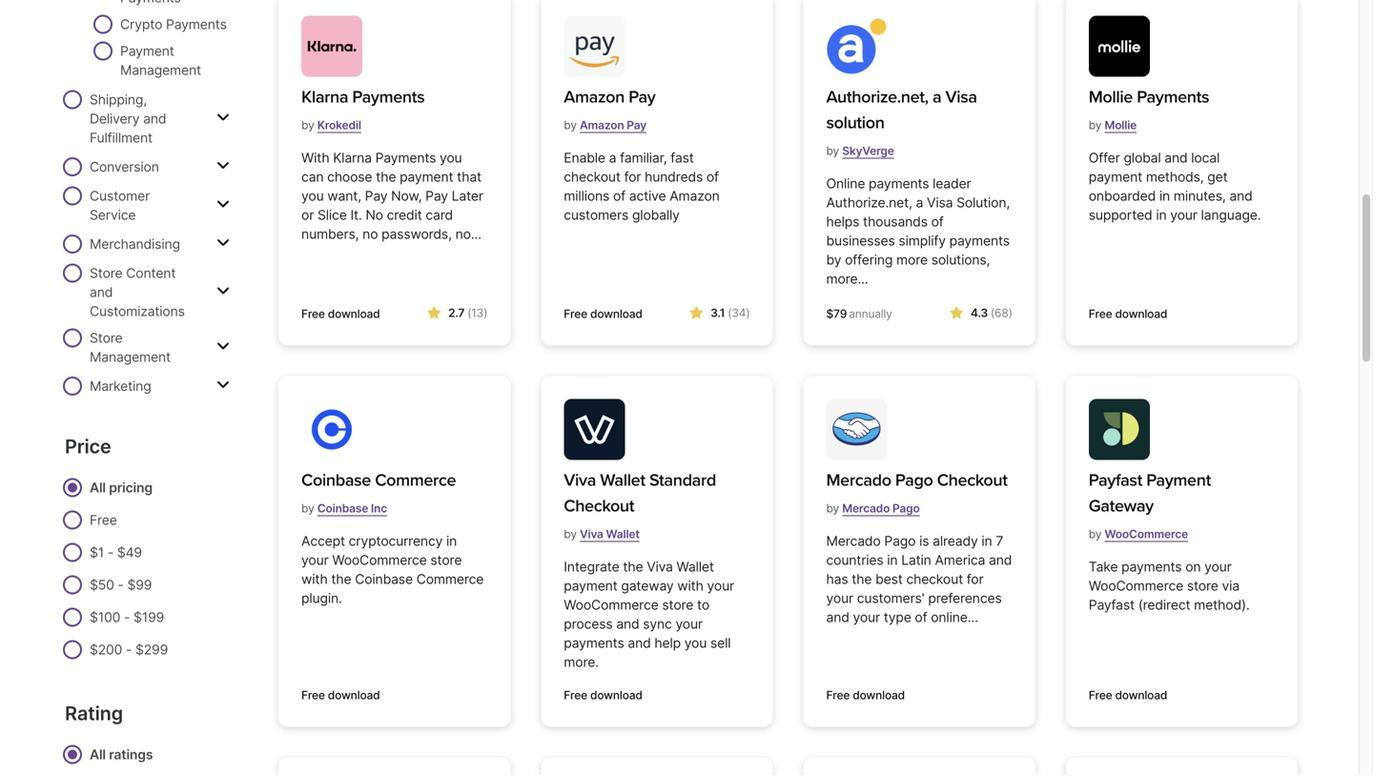 Task type: describe. For each thing, give the bounding box(es) containing it.
show subcategories image for store management
[[216, 339, 230, 354]]

1 vertical spatial coinbase
[[317, 501, 368, 515]]

more.
[[564, 654, 599, 670]]

authorize.net, inside authorize.net, a visa solution
[[826, 87, 928, 107]]

download for mercado pago checkout
[[853, 688, 905, 702]]

online...
[[931, 609, 978, 625]]

and left sync
[[616, 616, 639, 632]]

by mollie
[[1089, 118, 1137, 132]]

solution,
[[956, 194, 1010, 211]]

preferences
[[928, 590, 1002, 606]]

payments for klarna payments
[[352, 87, 425, 107]]

$1
[[90, 544, 104, 561]]

1 vertical spatial pago
[[892, 501, 920, 515]]

your down to
[[676, 616, 703, 632]]

store for store management
[[90, 330, 123, 346]]

mercado for mercado pago is already in 7 countries in latin america and has the best checkout for your customers' preferences and your type of online...
[[826, 533, 881, 549]]

) for klarna payments
[[484, 306, 488, 320]]

latin
[[901, 552, 931, 568]]

has
[[826, 571, 848, 587]]

of inside online payments leader authorize.net, a visa solution, helps thousands of businesses simplify payments by offering more solutions, more...
[[931, 214, 944, 230]]

download for coinbase commerce
[[328, 688, 380, 702]]

global
[[1124, 150, 1161, 166]]

conversion
[[90, 159, 159, 175]]

type
[[884, 609, 911, 625]]

$99
[[127, 577, 152, 593]]

merchandising
[[90, 236, 180, 252]]

skyverge
[[842, 144, 894, 158]]

your inside accept cryptocurrency in your woocommerce store with the coinbase commerce plugin.
[[301, 552, 329, 568]]

process
[[564, 616, 613, 632]]

$100
[[90, 609, 120, 625]]

show subcategories image for shipping, delivery and fulfillment
[[216, 110, 230, 125]]

the inside mercado pago is already in 7 countries in latin america and has the best checkout for your customers' preferences and your type of online...
[[852, 571, 872, 587]]

annually
[[849, 307, 892, 321]]

$79 annually
[[826, 307, 892, 321]]

mercado pago checkout
[[826, 470, 1007, 491]]

customer
[[90, 188, 150, 204]]

krokedil
[[317, 118, 361, 132]]

of right hundreds
[[706, 169, 719, 185]]

help
[[654, 635, 681, 651]]

viva wallet link
[[580, 520, 640, 549]]

methods,
[[1146, 169, 1204, 185]]

a for visa
[[932, 87, 941, 107]]

active
[[629, 188, 666, 204]]

supported
[[1089, 207, 1152, 223]]

fast
[[671, 150, 694, 166]]

free download for viva wallet standard checkout
[[564, 688, 642, 702]]

viva inside integrate the viva wallet payment gateway with your woocommerce store to process and sync your payments and help you sell more.
[[647, 559, 673, 575]]

and up methods,
[[1164, 150, 1188, 166]]

via
[[1222, 578, 1240, 594]]

0 vertical spatial amazon
[[564, 87, 625, 107]]

free download for mercado pago checkout
[[826, 688, 905, 702]]

familiar,
[[620, 150, 667, 166]]

commerce inside accept cryptocurrency in your woocommerce store with the coinbase commerce plugin.
[[416, 571, 484, 587]]

later
[[452, 188, 483, 204]]

payfast inside "take payments on your woocommerce store via payfast (redirect method)."
[[1089, 597, 1135, 613]]

authorize.net, a visa solution
[[826, 87, 977, 133]]

now,
[[391, 188, 422, 204]]

) for amazon pay
[[746, 306, 750, 320]]

sync
[[643, 616, 672, 632]]

with for coinbase commerce
[[301, 571, 328, 587]]

by amazon pay
[[564, 118, 646, 132]]

wallet inside integrate the viva wallet payment gateway with your woocommerce store to process and sync your payments and help you sell more.
[[677, 559, 714, 575]]

store content and customizations
[[90, 265, 185, 319]]

by coinbase inc
[[301, 501, 387, 515]]

that
[[457, 169, 481, 185]]

by woocommerce
[[1089, 527, 1188, 541]]

language.
[[1201, 207, 1261, 223]]

woocommerce inside "take payments on your woocommerce store via payfast (redirect method)."
[[1089, 578, 1183, 594]]

skyverge link
[[842, 136, 894, 165]]

and inside shipping, delivery and fulfillment
[[143, 111, 166, 127]]

68
[[995, 306, 1008, 320]]

show subcategories image for customer service
[[216, 197, 230, 212]]

customers
[[564, 207, 629, 223]]

- for $100
[[124, 609, 130, 625]]

and down has
[[826, 609, 849, 625]]

- for $50
[[118, 577, 124, 593]]

businesses
[[826, 233, 895, 249]]

store for coinbase commerce
[[430, 552, 462, 568]]

hundreds
[[645, 169, 703, 185]]

1 vertical spatial viva
[[580, 527, 603, 541]]

woocommerce down gateway
[[1105, 527, 1188, 541]]

checkout inside enable a familiar, fast checkout for hundreds of millions of active amazon customers globally
[[564, 169, 621, 185]]

by skyverge
[[826, 144, 894, 158]]

payments for mollie payments
[[1137, 87, 1209, 107]]

method).
[[1194, 597, 1250, 613]]

of left active
[[613, 188, 625, 204]]

a inside online payments leader authorize.net, a visa solution, helps thousands of businesses simplify payments by offering more solutions, more...
[[916, 194, 923, 211]]

0 vertical spatial klarna
[[301, 87, 348, 107]]

and down 7
[[989, 552, 1012, 568]]

for inside enable a familiar, fast checkout for hundreds of millions of active amazon customers globally
[[624, 169, 641, 185]]

onboarded
[[1089, 188, 1156, 204]]

1 vertical spatial mollie
[[1105, 118, 1137, 132]]

pago for is
[[884, 533, 916, 549]]

slice
[[318, 207, 347, 223]]

$49
[[117, 544, 142, 561]]

by mercado pago
[[826, 501, 920, 515]]

$200 - $299
[[90, 642, 168, 658]]

payfast payment gateway
[[1089, 470, 1211, 516]]

the inside integrate the viva wallet payment gateway with your woocommerce store to process and sync your payments and help you sell more.
[[623, 559, 643, 575]]

online
[[826, 175, 865, 192]]

coinbase inc link
[[317, 494, 387, 523]]

solution
[[826, 112, 884, 133]]

authorize.net, inside online payments leader authorize.net, a visa solution, helps thousands of businesses simplify payments by offering more solutions, more...
[[826, 194, 912, 211]]

2.7
[[448, 306, 465, 320]]

credit
[[387, 207, 422, 223]]

2.7 ( 13 )
[[448, 306, 488, 320]]

the inside with klarna payments you can choose the payment that you want, pay now, pay later or slice it. no credit card numbers, no passwords, no...
[[376, 169, 396, 185]]

more
[[896, 252, 928, 268]]

visa inside online payments leader authorize.net, a visa solution, helps thousands of businesses simplify payments by offering more solutions, more...
[[927, 194, 953, 211]]

by for mollie payments
[[1089, 118, 1102, 132]]

online payments leader authorize.net, a visa solution, helps thousands of businesses simplify payments by offering more solutions, more...
[[826, 175, 1010, 287]]

payments inside integrate the viva wallet payment gateway with your woocommerce store to process and sync your payments and help you sell more.
[[564, 635, 624, 651]]

passwords,
[[382, 226, 452, 242]]

crypto
[[120, 16, 162, 32]]

management for store
[[90, 349, 171, 365]]

4.3
[[970, 306, 988, 320]]

$50
[[90, 577, 114, 593]]

all for all pricing
[[90, 480, 106, 496]]

is
[[919, 533, 929, 549]]

(redirect
[[1138, 597, 1190, 613]]

viva wallet standard checkout
[[564, 470, 716, 516]]

store for store content and customizations
[[90, 265, 123, 281]]

pay up by amazon pay
[[629, 87, 655, 107]]

helps
[[826, 214, 859, 230]]

payment inside payfast payment gateway
[[1146, 470, 1211, 491]]

wallet inside viva wallet standard checkout
[[600, 470, 645, 491]]

3.1 ( 34 )
[[710, 306, 750, 320]]

plugin.
[[301, 590, 342, 606]]

payments up solutions,
[[949, 233, 1010, 249]]

amazon pay link up by amazon pay
[[564, 84, 655, 110]]

woocommerce inside accept cryptocurrency in your woocommerce store with the coinbase commerce plugin.
[[332, 552, 427, 568]]

with
[[301, 150, 329, 166]]

in inside accept cryptocurrency in your woocommerce store with the coinbase commerce plugin.
[[446, 533, 457, 549]]

4.3 ( 68 )
[[970, 306, 1012, 320]]

- for $200
[[126, 642, 132, 658]]

pay up no
[[365, 188, 388, 204]]

show subcategories image for store content and customizations
[[216, 284, 230, 299]]

payments inside "take payments on your woocommerce store via payfast (redirect method)."
[[1121, 559, 1182, 575]]

by krokedil
[[301, 118, 361, 132]]

payfast inside payfast payment gateway
[[1089, 470, 1142, 491]]

viva inside viva wallet standard checkout
[[564, 470, 596, 491]]

leader
[[933, 175, 971, 192]]

woocommerce link
[[1105, 520, 1188, 549]]

$79
[[826, 307, 847, 321]]

payment management
[[120, 43, 201, 78]]

enable a familiar, fast checkout for hundreds of millions of active amazon customers globally
[[564, 150, 720, 223]]

offering
[[845, 252, 893, 268]]

amazon inside enable a familiar, fast checkout for hundreds of millions of active amazon customers globally
[[670, 188, 720, 204]]

0 vertical spatial mollie
[[1089, 87, 1133, 107]]

mollie link
[[1105, 111, 1137, 140]]

by for viva wallet standard checkout
[[564, 527, 577, 541]]

payment for viva wallet standard checkout
[[564, 578, 617, 594]]

with klarna payments you can choose the payment that you want, pay now, pay later or slice it. no credit card numbers, no passwords, no...
[[301, 150, 483, 242]]

with for viva wallet standard checkout
[[677, 578, 703, 594]]

pricing
[[109, 480, 152, 496]]



Task type: locate. For each thing, give the bounding box(es) containing it.
inc
[[371, 501, 387, 515]]

woocommerce down cryptocurrency
[[332, 552, 427, 568]]

free download for payfast payment gateway
[[1089, 688, 1167, 702]]

1 payfast from the top
[[1089, 470, 1142, 491]]

accept cryptocurrency in your woocommerce store with the coinbase commerce plugin.
[[301, 533, 484, 606]]

integrate the viva wallet payment gateway with your woocommerce store to process and sync your payments and help you sell more.
[[564, 559, 734, 670]]

0 horizontal spatial for
[[624, 169, 641, 185]]

store for payfast payment gateway
[[1187, 578, 1218, 594]]

already
[[933, 533, 978, 549]]

payment down integrate
[[564, 578, 617, 594]]

1 vertical spatial all
[[90, 747, 106, 763]]

0 horizontal spatial a
[[609, 150, 616, 166]]

offer
[[1089, 150, 1120, 166]]

1 vertical spatial you
[[684, 635, 707, 651]]

and inside the store content and customizations
[[90, 284, 113, 300]]

mercado for mercado pago checkout
[[826, 470, 891, 491]]

your inside "take payments on your woocommerce store via payfast (redirect method)."
[[1204, 559, 1232, 575]]

get
[[1207, 169, 1228, 185]]

by left mercado pago link
[[826, 501, 839, 515]]

payments you
[[375, 150, 462, 166]]

1 vertical spatial mercado
[[842, 501, 890, 515]]

2 vertical spatial amazon
[[670, 188, 720, 204]]

with inside integrate the viva wallet payment gateway with your woocommerce store to process and sync your payments and help you sell more.
[[677, 578, 703, 594]]

1 horizontal spatial checkout
[[906, 571, 963, 587]]

on
[[1185, 559, 1201, 575]]

amazon down amazon pay
[[580, 118, 624, 132]]

2 payfast from the top
[[1089, 597, 1135, 613]]

0 vertical spatial viva
[[564, 470, 596, 491]]

a for familiar,
[[609, 150, 616, 166]]

show subcategories image for merchandising
[[216, 235, 230, 251]]

$1 - $49
[[90, 544, 142, 561]]

your
[[1170, 207, 1197, 223], [301, 552, 329, 568], [1204, 559, 1232, 575], [707, 578, 734, 594], [826, 590, 853, 606], [853, 609, 880, 625], [676, 616, 703, 632]]

1 vertical spatial management
[[90, 349, 171, 365]]

payment inside offer global and local payment methods, get onboarded in minutes, and supported in your language.
[[1089, 169, 1142, 185]]

with inside accept cryptocurrency in your woocommerce store with the coinbase commerce plugin.
[[301, 571, 328, 587]]

all for all ratings
[[90, 747, 106, 763]]

1 vertical spatial checkout
[[906, 571, 963, 587]]

by for coinbase commerce
[[301, 501, 314, 515]]

authorize.net,
[[826, 87, 928, 107], [826, 194, 912, 211]]

- right $50
[[118, 577, 124, 593]]

show subcategories image for marketing
[[216, 378, 230, 393]]

klarna payments
[[301, 87, 425, 107]]

mercado
[[826, 470, 891, 491], [842, 501, 890, 515], [826, 533, 881, 549]]

management for payment
[[120, 62, 201, 78]]

1 horizontal spatial payment
[[1146, 470, 1211, 491]]

and up fulfillment
[[143, 111, 166, 127]]

woocommerce up "(redirect"
[[1089, 578, 1183, 594]]

checkout up already on the right bottom of the page
[[937, 470, 1007, 491]]

0 vertical spatial you
[[301, 188, 324, 204]]

payfast down take
[[1089, 597, 1135, 613]]

and
[[143, 111, 166, 127], [1164, 150, 1188, 166], [1229, 188, 1253, 204], [90, 284, 113, 300], [989, 552, 1012, 568], [826, 609, 849, 625], [616, 616, 639, 632], [628, 635, 651, 651]]

wallet up viva wallet link
[[600, 470, 645, 491]]

1 show subcategories image from the top
[[216, 158, 230, 173]]

all left pricing
[[90, 480, 106, 496]]

0 horizontal spatial store
[[430, 552, 462, 568]]

2 horizontal spatial store
[[1187, 578, 1218, 594]]

offer global and local payment methods, get onboarded in minutes, and supported in your language.
[[1089, 150, 1261, 223]]

by for amazon pay
[[564, 118, 577, 132]]

pago for checkout
[[895, 470, 933, 491]]

pago up mercado pago link
[[895, 470, 933, 491]]

1 show subcategories image from the top
[[216, 110, 230, 125]]

( for klarna payments
[[467, 306, 471, 320]]

0 vertical spatial store
[[90, 265, 123, 281]]

pago inside mercado pago is already in 7 countries in latin america and has the best checkout for your customers' preferences and your type of online...
[[884, 533, 916, 549]]

can
[[301, 169, 324, 185]]

no
[[362, 226, 378, 242]]

1 vertical spatial amazon
[[580, 118, 624, 132]]

3 show subcategories image from the top
[[216, 284, 230, 299]]

and up customizations
[[90, 284, 113, 300]]

mollie up offer
[[1105, 118, 1137, 132]]

0 vertical spatial wallet
[[600, 470, 645, 491]]

0 vertical spatial authorize.net,
[[826, 87, 928, 107]]

all
[[90, 480, 106, 496], [90, 747, 106, 763]]

$299
[[135, 642, 168, 658]]

3 ) from the left
[[1008, 306, 1012, 320]]

1 vertical spatial visa
[[927, 194, 953, 211]]

1 horizontal spatial store
[[662, 597, 693, 613]]

1 vertical spatial show subcategories image
[[216, 235, 230, 251]]

no
[[365, 207, 383, 223]]

show subcategories image left can
[[216, 158, 230, 173]]

2 horizontal spatial (
[[991, 306, 995, 320]]

your down minutes, on the top right of page
[[1170, 207, 1197, 223]]

the up now,
[[376, 169, 396, 185]]

2 horizontal spatial )
[[1008, 306, 1012, 320]]

show subcategories image for conversion
[[216, 158, 230, 173]]

your inside offer global and local payment methods, get onboarded in minutes, and supported in your language.
[[1170, 207, 1197, 223]]

2 show subcategories image from the top
[[216, 197, 230, 212]]

amazon up by amazon pay
[[564, 87, 625, 107]]

0 vertical spatial for
[[624, 169, 641, 185]]

and down sync
[[628, 635, 651, 651]]

klarna up choose
[[333, 150, 372, 166]]

payment down payments you
[[400, 169, 453, 185]]

for up preferences
[[967, 571, 984, 587]]

0 vertical spatial mercado
[[826, 470, 891, 491]]

visa up leader
[[945, 87, 977, 107]]

for inside mercado pago is already in 7 countries in latin america and has the best checkout for your customers' preferences and your type of online...
[[967, 571, 984, 587]]

payments
[[869, 175, 929, 192], [949, 233, 1010, 249], [1121, 559, 1182, 575], [564, 635, 624, 651]]

1 vertical spatial checkout
[[564, 496, 634, 516]]

a inside enable a familiar, fast checkout for hundreds of millions of active amazon customers globally
[[609, 150, 616, 166]]

2 vertical spatial store
[[662, 597, 693, 613]]

payfast up gateway
[[1089, 470, 1142, 491]]

america
[[935, 552, 985, 568]]

2 authorize.net, from the top
[[826, 194, 912, 211]]

download
[[328, 307, 380, 321], [590, 307, 642, 321], [1115, 307, 1167, 321], [328, 688, 380, 702], [590, 688, 642, 702], [853, 688, 905, 702], [1115, 688, 1167, 702]]

0 horizontal spatial payment
[[400, 169, 453, 185]]

delivery
[[90, 111, 140, 127]]

amazon pay
[[564, 87, 655, 107]]

by for mercado pago checkout
[[826, 501, 839, 515]]

4 show subcategories image from the top
[[216, 378, 230, 393]]

visa down leader
[[927, 194, 953, 211]]

store inside accept cryptocurrency in your woocommerce store with the coinbase commerce plugin.
[[430, 552, 462, 568]]

$199
[[134, 609, 164, 625]]

1 vertical spatial authorize.net,
[[826, 194, 912, 211]]

1 horizontal spatial checkout
[[937, 470, 1007, 491]]

7
[[996, 533, 1003, 549]]

1 vertical spatial for
[[967, 571, 984, 587]]

0 horizontal spatial you
[[301, 188, 324, 204]]

1 horizontal spatial with
[[677, 578, 703, 594]]

enable
[[564, 150, 605, 166]]

viva wallet standard checkout link
[[564, 468, 750, 519]]

visa
[[945, 87, 977, 107], [927, 194, 953, 211]]

download for viva wallet standard checkout
[[590, 688, 642, 702]]

with up 'plugin.'
[[301, 571, 328, 587]]

fulfillment
[[90, 130, 152, 146]]

accept
[[301, 533, 345, 549]]

mollie payments
[[1089, 87, 1209, 107]]

payment down "crypto"
[[120, 43, 174, 59]]

mollie payments link
[[1089, 84, 1209, 110]]

minutes,
[[1174, 188, 1226, 204]]

1 vertical spatial commerce
[[416, 571, 484, 587]]

store down customizations
[[90, 330, 123, 346]]

2 all from the top
[[90, 747, 106, 763]]

by inside online payments leader authorize.net, a visa solution, helps thousands of businesses simplify payments by offering more solutions, more...
[[826, 252, 841, 268]]

0 vertical spatial commerce
[[375, 470, 456, 491]]

0 vertical spatial checkout
[[564, 169, 621, 185]]

payment inside with klarna payments you can choose the payment that you want, pay now, pay later or slice it. no credit card numbers, no passwords, no...
[[400, 169, 453, 185]]

your up via
[[1204, 559, 1232, 575]]

amazon pay link down amazon pay
[[580, 111, 646, 140]]

amazon down hundreds
[[670, 188, 720, 204]]

sell
[[710, 635, 731, 651]]

pay
[[629, 87, 655, 107], [627, 118, 646, 132], [365, 188, 388, 204], [425, 188, 448, 204]]

1 ( from the left
[[467, 306, 471, 320]]

payment inside payment management
[[120, 43, 174, 59]]

by up online
[[826, 144, 839, 158]]

payment inside integrate the viva wallet payment gateway with your woocommerce store to process and sync your payments and help you sell more.
[[564, 578, 617, 594]]

2 store from the top
[[90, 330, 123, 346]]

0 vertical spatial show subcategories image
[[216, 158, 230, 173]]

2 vertical spatial mercado
[[826, 533, 881, 549]]

1 vertical spatial klarna
[[333, 150, 372, 166]]

show subcategories image
[[216, 158, 230, 173], [216, 235, 230, 251], [216, 339, 230, 354]]

( for authorize.net, a visa solution
[[991, 306, 995, 320]]

coinbase commerce
[[301, 470, 456, 491]]

0 vertical spatial management
[[120, 62, 201, 78]]

checkout inside viva wallet standard checkout
[[564, 496, 634, 516]]

coinbase down cryptocurrency
[[355, 571, 413, 587]]

klarna
[[301, 87, 348, 107], [333, 150, 372, 166]]

payments up payment management
[[166, 16, 227, 32]]

store down merchandising
[[90, 265, 123, 281]]

- left $199
[[124, 609, 130, 625]]

0 vertical spatial checkout
[[937, 470, 1007, 491]]

1 horizontal spatial a
[[916, 194, 923, 211]]

2 show subcategories image from the top
[[216, 235, 230, 251]]

klarna inside with klarna payments you can choose the payment that you want, pay now, pay later or slice it. no credit card numbers, no passwords, no...
[[333, 150, 372, 166]]

( right the 4.3
[[991, 306, 995, 320]]

content
[[126, 265, 176, 281]]

for down familiar,
[[624, 169, 641, 185]]

- for $1
[[108, 544, 114, 561]]

payment up the woocommerce 'link'
[[1146, 470, 1211, 491]]

all ratings
[[90, 747, 153, 763]]

you inside with klarna payments you can choose the payment that you want, pay now, pay later or slice it. no credit card numbers, no passwords, no...
[[301, 188, 324, 204]]

3 show subcategories image from the top
[[216, 339, 230, 354]]

1 vertical spatial a
[[609, 150, 616, 166]]

download for payfast payment gateway
[[1115, 688, 1167, 702]]

all left ratings
[[90, 747, 106, 763]]

2 vertical spatial coinbase
[[355, 571, 413, 587]]

2 vertical spatial viva
[[647, 559, 673, 575]]

gateway
[[621, 578, 674, 594]]

0 vertical spatial a
[[932, 87, 941, 107]]

2 vertical spatial wallet
[[677, 559, 714, 575]]

0 vertical spatial payment
[[120, 43, 174, 59]]

mollie up by mollie
[[1089, 87, 1133, 107]]

0 vertical spatial all
[[90, 480, 106, 496]]

store inside the store content and customizations
[[90, 265, 123, 281]]

store inside integrate the viva wallet payment gateway with your woocommerce store to process and sync your payments and help you sell more.
[[662, 597, 693, 613]]

1 authorize.net, from the top
[[826, 87, 928, 107]]

by for payfast payment gateway
[[1089, 527, 1102, 541]]

payfast payment gateway link
[[1089, 468, 1275, 519]]

0 horizontal spatial )
[[484, 306, 488, 320]]

coinbase inside accept cryptocurrency in your woocommerce store with the coinbase commerce plugin.
[[355, 571, 413, 587]]

of right type
[[915, 609, 927, 625]]

your down the accept
[[301, 552, 329, 568]]

2 vertical spatial a
[[916, 194, 923, 211]]

best
[[875, 571, 903, 587]]

1 all from the top
[[90, 480, 106, 496]]

1 vertical spatial payfast
[[1089, 597, 1135, 613]]

2 ( from the left
[[728, 306, 732, 320]]

payments down the woocommerce 'link'
[[1121, 559, 1182, 575]]

1 vertical spatial wallet
[[606, 527, 640, 541]]

1 horizontal spatial for
[[967, 571, 984, 587]]

1 vertical spatial payment
[[1146, 470, 1211, 491]]

store down cryptocurrency
[[430, 552, 462, 568]]

coinbase
[[301, 470, 371, 491], [317, 501, 368, 515], [355, 571, 413, 587]]

0 vertical spatial visa
[[945, 87, 977, 107]]

viva up gateway
[[647, 559, 673, 575]]

and up language.
[[1229, 188, 1253, 204]]

mercado inside mercado pago is already in 7 countries in latin america and has the best checkout for your customers' preferences and your type of online...
[[826, 533, 881, 549]]

a
[[932, 87, 941, 107], [609, 150, 616, 166], [916, 194, 923, 211]]

your down 'customers''
[[853, 609, 880, 625]]

by for klarna payments
[[301, 118, 314, 132]]

checkout down latin
[[906, 571, 963, 587]]

1 horizontal spatial (
[[728, 306, 732, 320]]

0 horizontal spatial with
[[301, 571, 328, 587]]

you left sell
[[684, 635, 707, 651]]

ratings
[[109, 747, 153, 763]]

1 ) from the left
[[484, 306, 488, 320]]

checkout up millions
[[564, 169, 621, 185]]

1 horizontal spatial payments
[[352, 87, 425, 107]]

1 vertical spatial store
[[1187, 578, 1218, 594]]

0 horizontal spatial (
[[467, 306, 471, 320]]

) right 3.1
[[746, 306, 750, 320]]

store left to
[[662, 597, 693, 613]]

the inside accept cryptocurrency in your woocommerce store with the coinbase commerce plugin.
[[331, 571, 351, 587]]

authorize.net, a visa solution link
[[826, 84, 1012, 136]]

woocommerce inside integrate the viva wallet payment gateway with your woocommerce store to process and sync your payments and help you sell more.
[[564, 597, 658, 613]]

payments up krokedil link
[[352, 87, 425, 107]]

0 vertical spatial coinbase
[[301, 470, 371, 491]]

take
[[1089, 559, 1118, 575]]

- left $299
[[126, 642, 132, 658]]

marketing
[[90, 378, 151, 394]]

-
[[108, 544, 114, 561], [118, 577, 124, 593], [124, 609, 130, 625], [126, 642, 132, 658]]

2 horizontal spatial payment
[[1089, 169, 1142, 185]]

take payments on your woocommerce store via payfast (redirect method).
[[1089, 559, 1250, 613]]

2 horizontal spatial payments
[[1137, 87, 1209, 107]]

you down can
[[301, 188, 324, 204]]

0 horizontal spatial payments
[[166, 16, 227, 32]]

0 vertical spatial pago
[[895, 470, 933, 491]]

2 vertical spatial show subcategories image
[[216, 339, 230, 354]]

2 horizontal spatial a
[[932, 87, 941, 107]]

pay up the card
[[425, 188, 448, 204]]

2 ) from the left
[[746, 306, 750, 320]]

you inside integrate the viva wallet payment gateway with your woocommerce store to process and sync your payments and help you sell more.
[[684, 635, 707, 651]]

free download for coinbase commerce
[[301, 688, 380, 702]]

payments up thousands on the right of page
[[869, 175, 929, 192]]

store inside store management
[[90, 330, 123, 346]]

by left mollie link
[[1089, 118, 1102, 132]]

) for authorize.net, a visa solution
[[1008, 306, 1012, 320]]

coinbase commerce link
[[301, 468, 456, 493]]

the up 'plugin.'
[[331, 571, 351, 587]]

free download
[[301, 307, 380, 321], [564, 307, 642, 321], [1089, 307, 1167, 321], [301, 688, 380, 702], [564, 688, 642, 702], [826, 688, 905, 702], [1089, 688, 1167, 702]]

1 horizontal spatial payment
[[564, 578, 617, 594]]

checkout
[[564, 169, 621, 185], [906, 571, 963, 587]]

your down has
[[826, 590, 853, 606]]

by for authorize.net, a visa solution
[[826, 144, 839, 158]]

the up gateway
[[623, 559, 643, 575]]

checkout up by viva wallet
[[564, 496, 634, 516]]

authorize.net, up solution
[[826, 87, 928, 107]]

commerce up inc
[[375, 470, 456, 491]]

1 vertical spatial store
[[90, 330, 123, 346]]

store down on
[[1187, 578, 1218, 594]]

viva up integrate
[[580, 527, 603, 541]]

with up to
[[677, 578, 703, 594]]

1 horizontal spatial )
[[746, 306, 750, 320]]

authorize.net, down online
[[826, 194, 912, 211]]

download for mollie payments
[[1115, 307, 1167, 321]]

payments for crypto payments
[[166, 16, 227, 32]]

- right the $1
[[108, 544, 114, 561]]

by up the accept
[[301, 501, 314, 515]]

visa inside authorize.net, a visa solution
[[945, 87, 977, 107]]

crypto payments
[[120, 16, 227, 32]]

wallet up to
[[677, 559, 714, 575]]

0 vertical spatial store
[[430, 552, 462, 568]]

in
[[1159, 188, 1170, 204], [1156, 207, 1167, 223], [446, 533, 457, 549], [982, 533, 992, 549], [887, 552, 898, 568]]

rating
[[65, 702, 123, 725]]

1 store from the top
[[90, 265, 123, 281]]

want,
[[327, 188, 361, 204]]

0 horizontal spatial payment
[[120, 43, 174, 59]]

by up take
[[1089, 527, 1102, 541]]

pago down mercado pago checkout link
[[892, 501, 920, 515]]

payments up global
[[1137, 87, 1209, 107]]

free download for mollie payments
[[1089, 307, 1167, 321]]

3.1
[[710, 306, 725, 320]]

( for amazon pay
[[728, 306, 732, 320]]

payment up onboarded at the top of the page
[[1089, 169, 1142, 185]]

2 vertical spatial pago
[[884, 533, 916, 549]]

a inside authorize.net, a visa solution
[[932, 87, 941, 107]]

0 horizontal spatial checkout
[[564, 169, 621, 185]]

commerce down cryptocurrency
[[416, 571, 484, 587]]

by
[[301, 118, 314, 132], [564, 118, 577, 132], [1089, 118, 1102, 132], [826, 144, 839, 158], [826, 252, 841, 268], [301, 501, 314, 515], [826, 501, 839, 515], [564, 527, 577, 541], [1089, 527, 1102, 541]]

pago left the is
[[884, 533, 916, 549]]

klarna up by krokedil
[[301, 87, 348, 107]]

by left the krokedil at left
[[301, 118, 314, 132]]

) right the 4.3
[[1008, 306, 1012, 320]]

pay up familiar,
[[627, 118, 646, 132]]

checkout inside mercado pago is already in 7 countries in latin america and has the best checkout for your customers' preferences and your type of online...
[[906, 571, 963, 587]]

management down crypto payments
[[120, 62, 201, 78]]

show subcategories image
[[216, 110, 230, 125], [216, 197, 230, 212], [216, 284, 230, 299], [216, 378, 230, 393]]

wallet down viva wallet standard checkout
[[606, 527, 640, 541]]

show subcategories image right merchandising
[[216, 235, 230, 251]]

you
[[301, 188, 324, 204], [684, 635, 707, 651]]

0 vertical spatial payfast
[[1089, 470, 1142, 491]]

standard
[[649, 470, 716, 491]]

3 ( from the left
[[991, 306, 995, 320]]

1 horizontal spatial you
[[684, 635, 707, 651]]

coinbase left inc
[[317, 501, 368, 515]]

mercado pago is already in 7 countries in latin america and has the best checkout for your customers' preferences and your type of online...
[[826, 533, 1012, 625]]

service
[[90, 207, 136, 223]]

( right 2.7 at the left
[[467, 306, 471, 320]]

your up to
[[707, 578, 734, 594]]

amazon pay link
[[564, 84, 655, 110], [580, 111, 646, 140]]

checkout inside mercado pago checkout link
[[937, 470, 1007, 491]]

store inside "take payments on your woocommerce store via payfast (redirect method)."
[[1187, 578, 1218, 594]]

0 horizontal spatial checkout
[[564, 496, 634, 516]]

of inside mercado pago is already in 7 countries in latin america and has the best checkout for your customers' preferences and your type of online...
[[915, 609, 927, 625]]

payment for mollie payments
[[1089, 169, 1142, 185]]

by up more...
[[826, 252, 841, 268]]

shipping, delivery and fulfillment
[[90, 91, 166, 146]]



Task type: vqa. For each thing, say whether or not it's contained in the screenshot.


